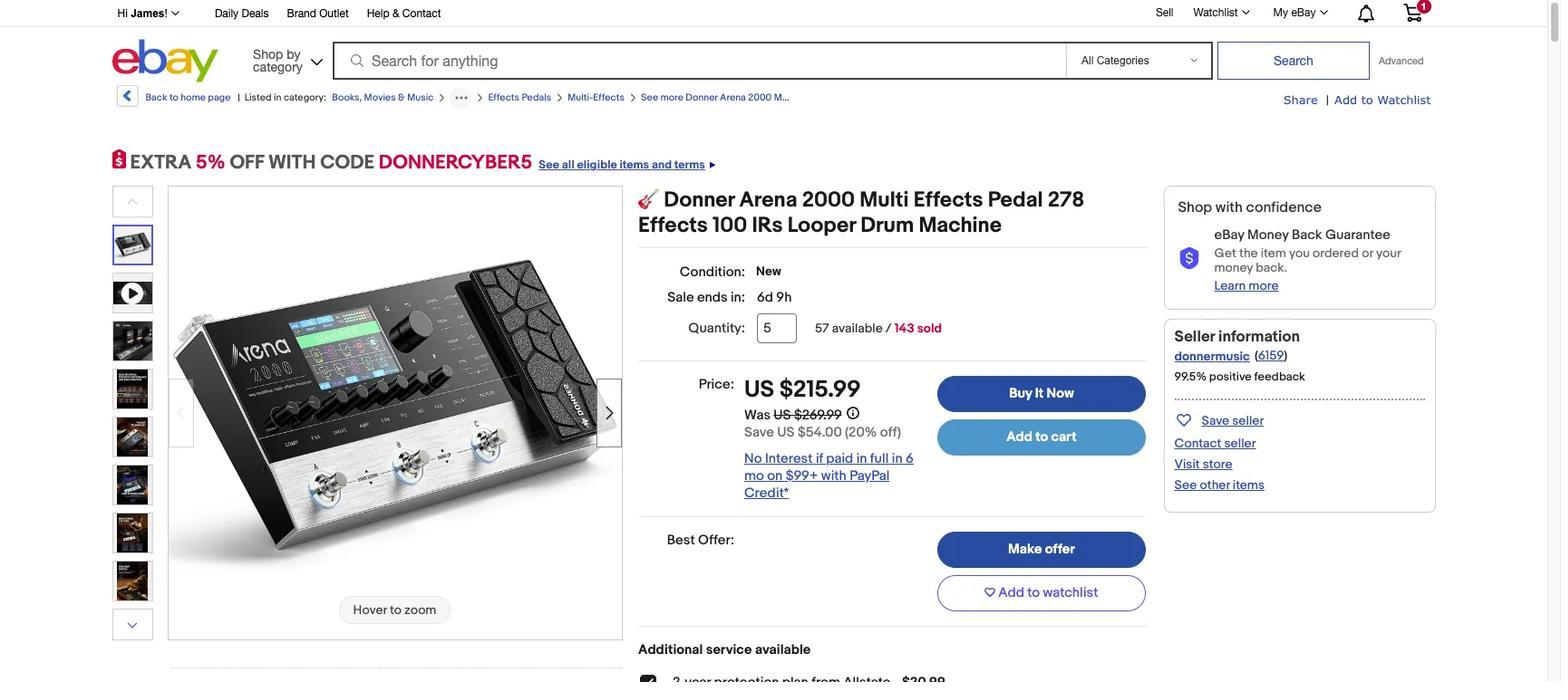Task type: describe. For each thing, give the bounding box(es) containing it.
picture 5 of 15 image
[[113, 466, 152, 505]]

no interest if paid in full in 6 mo on $99+ with paypal credit*
[[744, 451, 914, 502]]

ordered
[[1313, 246, 1359, 261]]

143
[[895, 321, 915, 336]]

100
[[713, 213, 747, 238]]

2000 inside 🎸 donner arena 2000 multi effects pedal 278 effects 100 irs looper drum machine
[[802, 188, 855, 213]]

music
[[407, 92, 434, 103]]

$269.99
[[794, 407, 842, 424]]

items inside 'link'
[[620, 158, 649, 172]]

best
[[667, 532, 695, 549]]

hi james !
[[117, 7, 168, 20]]

(
[[1255, 348, 1258, 364]]

add for add to watchlist
[[999, 585, 1025, 602]]

terms
[[674, 158, 705, 172]]

see more donner arena 2000 multi-effect processor guita...
[[641, 92, 907, 103]]

credit*
[[744, 485, 789, 502]]

0 horizontal spatial in
[[274, 92, 282, 103]]

0 vertical spatial arena
[[720, 92, 746, 103]]

code
[[320, 151, 375, 175]]

full
[[870, 451, 889, 468]]

watchlist
[[1043, 585, 1099, 602]]

positive
[[1209, 370, 1252, 384]]

buy it now
[[1009, 385, 1074, 403]]

save seller
[[1202, 413, 1264, 429]]

back inside ebay money back guarantee get the item you ordered or your money back. learn more
[[1292, 227, 1323, 244]]

offer
[[1045, 541, 1075, 558]]

1
[[1421, 1, 1427, 12]]

deals
[[242, 7, 269, 20]]

seller information donnermusic ( 6159 ) 99.5% positive feedback
[[1175, 328, 1306, 384]]

effect
[[800, 92, 826, 103]]

shop with confidence
[[1178, 199, 1322, 217]]

2 horizontal spatial in
[[892, 451, 903, 468]]

paid
[[826, 451, 854, 468]]

daily deals
[[215, 7, 269, 20]]

save us $54.00 (20% off)
[[744, 424, 901, 442]]

0 vertical spatial donner
[[686, 92, 718, 103]]

see for see all eligible items and terms
[[539, 158, 559, 172]]

| listed in category:
[[238, 92, 327, 103]]

additional
[[638, 642, 703, 659]]

1 vertical spatial &
[[398, 92, 405, 103]]

picture 6 of 15 image
[[113, 514, 152, 553]]

6d 9h
[[757, 289, 792, 306]]

mo
[[744, 468, 764, 485]]

& inside account navigation
[[393, 7, 399, 20]]

more inside ebay money back guarantee get the item you ordered or your money back. learn more
[[1249, 278, 1279, 294]]

pedal
[[988, 188, 1043, 213]]

effects up "see all eligible items and terms" 'link'
[[593, 92, 625, 103]]

$215.99
[[780, 376, 861, 404]]

0 horizontal spatial |
[[238, 92, 240, 103]]

visit
[[1175, 457, 1200, 472]]

contact inside help & contact link
[[402, 7, 441, 20]]

add to watchlist link
[[1335, 92, 1431, 109]]

my ebay link
[[1264, 2, 1336, 24]]

money
[[1215, 260, 1253, 276]]

shop for shop with confidence
[[1178, 199, 1213, 217]]

sold
[[917, 321, 942, 336]]

pedals
[[522, 92, 552, 103]]

guarantee
[[1326, 227, 1391, 244]]

looper
[[788, 213, 856, 238]]

(20%
[[845, 424, 877, 442]]

books, movies & music
[[332, 92, 434, 103]]

save for save us $54.00 (20% off)
[[744, 424, 774, 442]]

save seller button
[[1175, 410, 1264, 431]]

advanced link
[[1370, 43, 1433, 79]]

🎸
[[638, 188, 659, 213]]

99.5%
[[1175, 370, 1207, 384]]

Search for anything text field
[[336, 44, 1063, 78]]

!
[[165, 7, 168, 20]]

listed
[[245, 92, 272, 103]]

drum
[[861, 213, 914, 238]]

daily
[[215, 7, 239, 20]]

5%
[[196, 151, 225, 175]]

us for was
[[774, 407, 791, 424]]

0 horizontal spatial back
[[146, 92, 167, 103]]

us $215.99 main content
[[638, 186, 1148, 683]]

57 available / 143 sold
[[815, 321, 942, 336]]

items inside contact seller visit store see other items
[[1233, 478, 1265, 493]]

help & contact
[[367, 7, 441, 20]]

advanced
[[1379, 55, 1424, 66]]

0 horizontal spatial more
[[661, 92, 684, 103]]

extra
[[130, 151, 192, 175]]

back to home page
[[146, 92, 231, 103]]

to for cart
[[1036, 429, 1048, 446]]

shop by category banner
[[107, 0, 1436, 87]]

service
[[706, 642, 752, 659]]

was
[[744, 407, 771, 424]]

watchlist inside share | add to watchlist
[[1378, 92, 1431, 107]]

sale
[[668, 289, 694, 306]]

picture 1 of 15 image
[[114, 227, 151, 264]]

condition:
[[680, 264, 745, 281]]

back.
[[1256, 260, 1288, 276]]

back to home page link
[[115, 85, 231, 113]]

confidence
[[1246, 199, 1322, 217]]

6
[[906, 451, 914, 468]]

1 horizontal spatial available
[[832, 321, 883, 336]]

picture 7 of 15 image
[[113, 562, 152, 601]]

processor
[[828, 92, 873, 103]]

effects pedals
[[488, 92, 552, 103]]

with details__icon image
[[1178, 248, 1200, 270]]

shop by category button
[[245, 39, 327, 78]]

6d
[[757, 289, 773, 306]]

seller
[[1175, 328, 1215, 346]]

all
[[562, 158, 575, 172]]

see for see more donner arena 2000 multi-effect processor guita...
[[641, 92, 658, 103]]

contact seller visit store see other items
[[1175, 436, 1265, 493]]

price:
[[699, 376, 734, 394]]



Task type: locate. For each thing, give the bounding box(es) containing it.
add inside share | add to watchlist
[[1335, 92, 1358, 107]]

57
[[815, 321, 829, 336]]

6159
[[1258, 348, 1284, 364]]

us up interest at the bottom of the page
[[777, 424, 795, 442]]

0 horizontal spatial with
[[821, 468, 847, 485]]

multi- right pedals
[[568, 92, 593, 103]]

help & contact link
[[367, 5, 441, 24]]

donner down terms
[[664, 188, 735, 213]]

with right $99+
[[821, 468, 847, 485]]

1 horizontal spatial 2000
[[802, 188, 855, 213]]

add to cart
[[1007, 429, 1077, 446]]

save inside us $215.99 main content
[[744, 424, 774, 442]]

effects left 100
[[638, 213, 708, 238]]

seller for contact
[[1225, 436, 1256, 452]]

add down make
[[999, 585, 1025, 602]]

share | add to watchlist
[[1284, 92, 1431, 108]]

see all eligible items and terms link
[[533, 151, 715, 175]]

1 vertical spatial see
[[539, 158, 559, 172]]

buy it now link
[[938, 376, 1146, 413]]

0 vertical spatial more
[[661, 92, 684, 103]]

movies
[[364, 92, 396, 103]]

seller up contact seller link
[[1233, 413, 1264, 429]]

ebay right my at the top
[[1292, 6, 1316, 19]]

feedback
[[1255, 370, 1306, 384]]

sell link
[[1148, 6, 1182, 19]]

picture 2 of 15 image
[[113, 322, 152, 361]]

1 horizontal spatial contact
[[1175, 436, 1222, 452]]

brand
[[287, 7, 316, 20]]

1 horizontal spatial with
[[1216, 199, 1243, 217]]

seller for save
[[1233, 413, 1264, 429]]

save
[[1202, 413, 1230, 429], [744, 424, 774, 442]]

my ebay
[[1274, 6, 1316, 19]]

multi-effects
[[568, 92, 625, 103]]

see left all on the top left of the page
[[539, 158, 559, 172]]

make offer link
[[938, 532, 1146, 568]]

eligible
[[577, 158, 617, 172]]

you
[[1289, 246, 1310, 261]]

arena down "search for anything" text field
[[720, 92, 746, 103]]

🎸 donner arena 2000 multi effects pedal 278 effects 100 irs looper drum machine
[[638, 188, 1085, 238]]

to for watchlist
[[1028, 585, 1040, 602]]

irs
[[752, 213, 783, 238]]

add down buy
[[1007, 429, 1033, 446]]

to for home
[[170, 92, 178, 103]]

0 horizontal spatial ebay
[[1215, 227, 1245, 244]]

james
[[131, 7, 165, 20]]

available left "/"
[[832, 321, 883, 336]]

2000 left multi
[[802, 188, 855, 213]]

multi-
[[568, 92, 593, 103], [774, 92, 800, 103]]

1 horizontal spatial watchlist
[[1378, 92, 1431, 107]]

donnercyber5
[[379, 151, 533, 175]]

guita...
[[875, 92, 907, 103]]

with up get
[[1216, 199, 1243, 217]]

by
[[287, 47, 301, 61]]

in left 6
[[892, 451, 903, 468]]

share button
[[1284, 92, 1318, 109]]

machine
[[919, 213, 1002, 238]]

brand outlet
[[287, 7, 349, 20]]

see down visit
[[1175, 478, 1197, 493]]

or
[[1362, 246, 1374, 261]]

sell
[[1156, 6, 1174, 19]]

1 horizontal spatial ebay
[[1292, 6, 1316, 19]]

effects right multi
[[914, 188, 983, 213]]

save up contact seller link
[[1202, 413, 1230, 429]]

0 horizontal spatial 2000
[[748, 92, 772, 103]]

shop up with details__icon on the right of the page
[[1178, 199, 1213, 217]]

1 horizontal spatial in
[[857, 451, 867, 468]]

see all eligible items and terms
[[539, 158, 705, 172]]

on
[[767, 468, 783, 485]]

& left 'music'
[[398, 92, 405, 103]]

)
[[1284, 348, 1288, 364]]

item
[[1261, 246, 1287, 261]]

get
[[1215, 246, 1237, 261]]

in right listed
[[274, 92, 282, 103]]

0 vertical spatial watchlist
[[1194, 6, 1238, 19]]

1 vertical spatial 2000
[[802, 188, 855, 213]]

add for add to cart
[[1007, 429, 1033, 446]]

0 vertical spatial with
[[1216, 199, 1243, 217]]

0 vertical spatial ebay
[[1292, 6, 1316, 19]]

books,
[[332, 92, 362, 103]]

1 multi- from the left
[[568, 92, 593, 103]]

the
[[1240, 246, 1258, 261]]

ends
[[697, 289, 728, 306]]

1 vertical spatial ebay
[[1215, 227, 1245, 244]]

1 horizontal spatial shop
[[1178, 199, 1213, 217]]

0 horizontal spatial shop
[[253, 47, 283, 61]]

to inside share | add to watchlist
[[1362, 92, 1374, 107]]

with inside "no interest if paid in full in 6 mo on $99+ with paypal credit*"
[[821, 468, 847, 485]]

seller inside contact seller visit store see other items
[[1225, 436, 1256, 452]]

see other items link
[[1175, 478, 1265, 493]]

contact inside contact seller visit store see other items
[[1175, 436, 1222, 452]]

see more donner arena 2000 multi-effect processor guita... link
[[641, 92, 907, 103]]

and
[[652, 158, 672, 172]]

donner down "search for anything" text field
[[686, 92, 718, 103]]

🎸 donner arena 2000 multi effects pedal 278 effects 100 irs looper drum machine - picture 1 of 15 image
[[168, 185, 622, 638]]

in left full
[[857, 451, 867, 468]]

shop
[[253, 47, 283, 61], [1178, 199, 1213, 217]]

Quantity: text field
[[757, 314, 797, 344]]

items left and
[[620, 158, 649, 172]]

contact up visit store link
[[1175, 436, 1222, 452]]

0 horizontal spatial contact
[[402, 7, 441, 20]]

donner inside 🎸 donner arena 2000 multi effects pedal 278 effects 100 irs looper drum machine
[[664, 188, 735, 213]]

ebay inside account navigation
[[1292, 6, 1316, 19]]

arena inside 🎸 donner arena 2000 multi effects pedal 278 effects 100 irs looper drum machine
[[740, 188, 798, 213]]

0 vertical spatial back
[[146, 92, 167, 103]]

multi- down the shop by category 'banner' at top
[[774, 92, 800, 103]]

save for save seller
[[1202, 413, 1230, 429]]

video 1 of 1 image
[[113, 274, 152, 313]]

back up you
[[1292, 227, 1323, 244]]

2 horizontal spatial see
[[1175, 478, 1197, 493]]

0 horizontal spatial items
[[620, 158, 649, 172]]

us
[[744, 376, 774, 404], [774, 407, 791, 424], [777, 424, 795, 442]]

us up was
[[744, 376, 774, 404]]

contact seller link
[[1175, 436, 1256, 452]]

1 vertical spatial arena
[[740, 188, 798, 213]]

1 vertical spatial available
[[755, 642, 811, 659]]

0 vertical spatial seller
[[1233, 413, 1264, 429]]

to left home
[[170, 92, 178, 103]]

add to watchlist
[[999, 585, 1099, 602]]

1 vertical spatial contact
[[1175, 436, 1222, 452]]

buy
[[1009, 385, 1032, 403]]

| left listed
[[238, 92, 240, 103]]

account navigation
[[107, 0, 1436, 27]]

seller inside save seller button
[[1233, 413, 1264, 429]]

arena
[[720, 92, 746, 103], [740, 188, 798, 213]]

0 vertical spatial &
[[393, 7, 399, 20]]

cart
[[1051, 429, 1077, 446]]

ebay
[[1292, 6, 1316, 19], [1215, 227, 1245, 244]]

0 horizontal spatial multi-
[[568, 92, 593, 103]]

paypal
[[850, 468, 890, 485]]

1 vertical spatial shop
[[1178, 199, 1213, 217]]

see inside contact seller visit store see other items
[[1175, 478, 1197, 493]]

0 horizontal spatial watchlist
[[1194, 6, 1238, 19]]

us for save
[[777, 424, 795, 442]]

add right share
[[1335, 92, 1358, 107]]

watchlist down advanced link
[[1378, 92, 1431, 107]]

0 vertical spatial shop
[[253, 47, 283, 61]]

shop for shop by category
[[253, 47, 283, 61]]

back left home
[[146, 92, 167, 103]]

1 horizontal spatial back
[[1292, 227, 1323, 244]]

1 vertical spatial seller
[[1225, 436, 1256, 452]]

picture 3 of 15 image
[[113, 370, 152, 409]]

off
[[230, 151, 264, 175]]

items
[[620, 158, 649, 172], [1233, 478, 1265, 493]]

ebay money back guarantee get the item you ordered or your money back. learn more
[[1215, 227, 1401, 294]]

arena up new
[[740, 188, 798, 213]]

seller down save seller
[[1225, 436, 1256, 452]]

0 vertical spatial available
[[832, 321, 883, 336]]

page
[[208, 92, 231, 103]]

ebay inside ebay money back guarantee get the item you ordered or your money back. learn more
[[1215, 227, 1245, 244]]

1 horizontal spatial see
[[641, 92, 658, 103]]

learn
[[1215, 278, 1246, 294]]

items right other
[[1233, 478, 1265, 493]]

2000 left effect
[[748, 92, 772, 103]]

learn more link
[[1215, 278, 1279, 294]]

brand outlet link
[[287, 5, 349, 24]]

1 horizontal spatial more
[[1249, 278, 1279, 294]]

$54.00
[[798, 424, 842, 442]]

& right help
[[393, 7, 399, 20]]

watchlist inside account navigation
[[1194, 6, 1238, 19]]

hi
[[117, 7, 128, 20]]

outlet
[[319, 7, 349, 20]]

more down back.
[[1249, 278, 1279, 294]]

0 vertical spatial 2000
[[748, 92, 772, 103]]

1 vertical spatial back
[[1292, 227, 1323, 244]]

ebay up get
[[1215, 227, 1245, 244]]

share
[[1284, 92, 1318, 107]]

0 horizontal spatial available
[[755, 642, 811, 659]]

None submit
[[1218, 42, 1370, 80]]

to inside button
[[1028, 585, 1040, 602]]

donnermusic link
[[1175, 349, 1250, 364]]

1 vertical spatial items
[[1233, 478, 1265, 493]]

9h
[[777, 289, 792, 306]]

best offer:
[[667, 532, 734, 549]]

in
[[274, 92, 282, 103], [857, 451, 867, 468], [892, 451, 903, 468]]

1 vertical spatial add
[[1007, 429, 1033, 446]]

0 vertical spatial items
[[620, 158, 649, 172]]

see inside 'link'
[[539, 158, 559, 172]]

2 multi- from the left
[[774, 92, 800, 103]]

1 horizontal spatial |
[[1326, 92, 1329, 108]]

0 vertical spatial contact
[[402, 7, 441, 20]]

contact right help
[[402, 7, 441, 20]]

available right service at the left of page
[[755, 642, 811, 659]]

0 vertical spatial add
[[1335, 92, 1358, 107]]

278
[[1048, 188, 1085, 213]]

see right multi-effects
[[641, 92, 658, 103]]

to left watchlist
[[1028, 585, 1040, 602]]

to left cart
[[1036, 429, 1048, 446]]

more down "search for anything" text field
[[661, 92, 684, 103]]

picture 4 of 15 image
[[113, 418, 152, 457]]

1 vertical spatial more
[[1249, 278, 1279, 294]]

2 vertical spatial add
[[999, 585, 1025, 602]]

1 vertical spatial donner
[[664, 188, 735, 213]]

add to watchlist button
[[938, 576, 1146, 612]]

save up no at bottom
[[744, 424, 774, 442]]

to down advanced link
[[1362, 92, 1374, 107]]

effects left pedals
[[488, 92, 520, 103]]

2000
[[748, 92, 772, 103], [802, 188, 855, 213]]

1 horizontal spatial items
[[1233, 478, 1265, 493]]

0 horizontal spatial save
[[744, 424, 774, 442]]

shop left by
[[253, 47, 283, 61]]

now
[[1047, 385, 1074, 403]]

| right the share "button"
[[1326, 92, 1329, 108]]

shop by category
[[253, 47, 303, 74]]

1 horizontal spatial multi-
[[774, 92, 800, 103]]

daily deals link
[[215, 5, 269, 24]]

0 vertical spatial see
[[641, 92, 658, 103]]

effects pedals link
[[488, 92, 552, 103]]

1 vertical spatial with
[[821, 468, 847, 485]]

save inside button
[[1202, 413, 1230, 429]]

/
[[886, 321, 892, 336]]

make offer
[[1008, 541, 1075, 558]]

2 vertical spatial see
[[1175, 478, 1197, 493]]

watchlist right the sell
[[1194, 6, 1238, 19]]

0 horizontal spatial see
[[539, 158, 559, 172]]

none submit inside the shop by category 'banner'
[[1218, 42, 1370, 80]]

1 vertical spatial watchlist
[[1378, 92, 1431, 107]]

$99+
[[786, 468, 818, 485]]

shop inside shop by category
[[253, 47, 283, 61]]

multi-effects link
[[568, 92, 625, 103]]

add inside button
[[999, 585, 1025, 602]]

us right was
[[774, 407, 791, 424]]

1 horizontal spatial save
[[1202, 413, 1230, 429]]



Task type: vqa. For each thing, say whether or not it's contained in the screenshot.
rightmost "|"
yes



